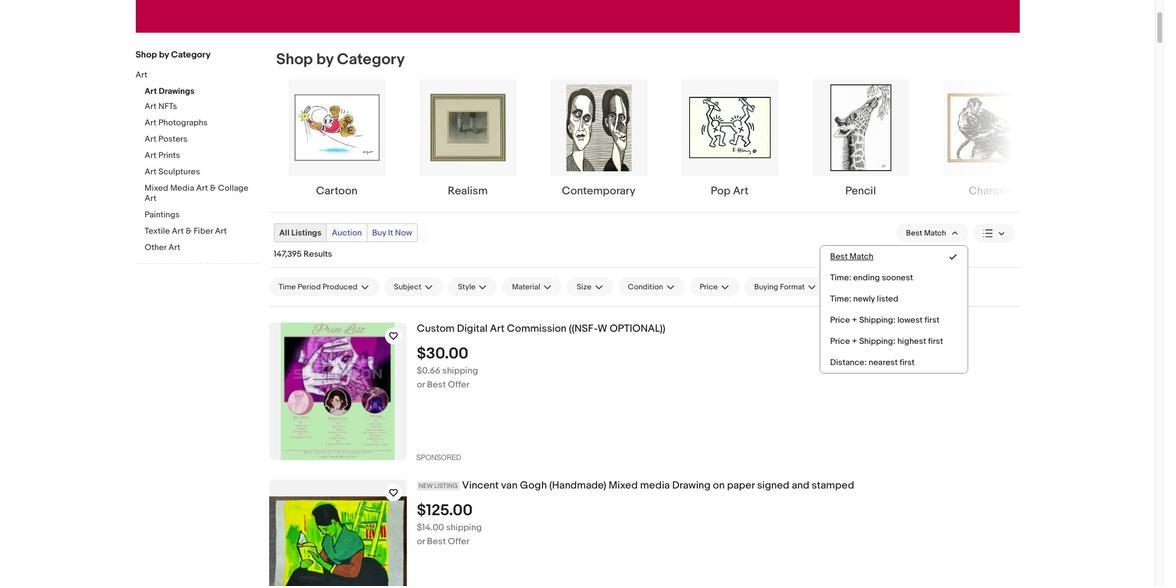 Task type: vqa. For each thing, say whether or not it's contained in the screenshot.
Accepts Offers (271)
no



Task type: locate. For each thing, give the bounding box(es) containing it.
2 offer from the top
[[448, 536, 470, 548]]

art sculptures link
[[145, 167, 260, 178]]

1 horizontal spatial shop by category
[[276, 50, 405, 69]]

or inside $125.00 $14.00 shipping or best offer
[[417, 536, 425, 548]]

1 or from the top
[[417, 379, 425, 391]]

&
[[210, 183, 216, 193], [186, 226, 192, 236]]

or for $30.00
[[417, 379, 425, 391]]

time: newly listed
[[830, 294, 898, 304]]

shipping for $125.00
[[446, 523, 482, 534]]

shipping down '$125.00'
[[446, 523, 482, 534]]

1 horizontal spatial category
[[337, 50, 405, 69]]

stamped
[[812, 480, 854, 492]]

1 vertical spatial or
[[417, 536, 425, 548]]

category
[[171, 49, 211, 61], [337, 50, 405, 69]]

best match up best match link
[[906, 229, 946, 238]]

best match
[[906, 229, 946, 238], [830, 252, 874, 262]]

pop art
[[711, 185, 749, 198]]

shipping: for lowest
[[859, 315, 896, 326]]

price up the custom digital art commission ((nsf-w optional)) link
[[700, 283, 718, 292]]

match inside dropdown button
[[924, 229, 946, 238]]

media
[[640, 480, 670, 492]]

first for price + shipping: lowest first
[[925, 315, 940, 326]]

time:
[[830, 273, 851, 283], [830, 294, 851, 304]]

+ inside price + shipping: highest first link
[[852, 337, 857, 347]]

0 vertical spatial best match
[[906, 229, 946, 238]]

category for cartoon link at the left of the page
[[337, 50, 405, 69]]

match for best match dropdown button
[[924, 229, 946, 238]]

on
[[713, 480, 725, 492]]

0 horizontal spatial mixed
[[145, 183, 168, 193]]

distance: nearest first link
[[821, 352, 967, 373]]

nfts
[[158, 101, 177, 112]]

1 horizontal spatial &
[[210, 183, 216, 193]]

0 vertical spatial price
[[700, 283, 718, 292]]

lowest
[[897, 315, 923, 326]]

1 vertical spatial shipping:
[[859, 337, 896, 347]]

2 shipping: from the top
[[859, 337, 896, 347]]

shipping inside $30.00 $0.66 shipping or best offer
[[442, 365, 478, 377]]

pop art image
[[681, 79, 778, 176]]

shipping: up distance: nearest first
[[859, 337, 896, 347]]

price for price + shipping: lowest first
[[830, 315, 850, 326]]

best down $14.00
[[427, 536, 446, 548]]

best down $0.66
[[427, 379, 446, 391]]

0 vertical spatial time:
[[830, 273, 851, 283]]

0 vertical spatial shipping:
[[859, 315, 896, 326]]

2 or from the top
[[417, 536, 425, 548]]

1 vertical spatial &
[[186, 226, 192, 236]]

$30.00
[[417, 345, 469, 364]]

2 vertical spatial price
[[830, 337, 850, 347]]

custom digital art commission ((nsf-w optional)) link
[[417, 323, 1020, 336]]

art
[[136, 70, 147, 80], [145, 86, 157, 96], [145, 101, 157, 112], [145, 118, 157, 128], [145, 134, 157, 144], [145, 150, 157, 161], [145, 167, 157, 177], [196, 183, 208, 193], [733, 185, 749, 198], [145, 193, 157, 204], [172, 226, 184, 236], [215, 226, 227, 236], [168, 243, 180, 253], [490, 323, 505, 335]]

by
[[159, 49, 169, 61], [316, 50, 333, 69]]

147,395
[[274, 249, 302, 260]]

& down art sculptures link
[[210, 183, 216, 193]]

0 horizontal spatial best match
[[830, 252, 874, 262]]

0 horizontal spatial shop by category
[[136, 49, 211, 61]]

1 horizontal spatial best match
[[906, 229, 946, 238]]

art nfts link
[[145, 101, 260, 113]]

shipping: up price + shipping: highest first
[[859, 315, 896, 326]]

or inside $30.00 $0.66 shipping or best offer
[[417, 379, 425, 391]]

gogh
[[520, 480, 547, 492]]

offer
[[448, 379, 470, 391], [448, 536, 470, 548]]

best inside $30.00 $0.66 shipping or best offer
[[427, 379, 446, 391]]

best match inside dropdown button
[[906, 229, 946, 238]]

pencil link
[[800, 79, 921, 199]]

custom digital art commission ((nsf-w optional))
[[417, 323, 666, 335]]

or down $14.00
[[417, 536, 425, 548]]

view: list view image
[[983, 227, 1005, 240]]

+ down 'newly'
[[852, 315, 857, 326]]

fiber
[[194, 226, 213, 236]]

1 vertical spatial match
[[850, 252, 874, 262]]

1 time: from the top
[[830, 273, 851, 283]]

shipping down $30.00
[[442, 365, 478, 377]]

shipping
[[442, 365, 478, 377], [446, 523, 482, 534]]

0 vertical spatial or
[[417, 379, 425, 391]]

now
[[395, 228, 412, 238]]

best up best match link
[[906, 229, 922, 238]]

2 + from the top
[[852, 337, 857, 347]]

buying format button
[[745, 278, 827, 297]]

price + shipping: highest first
[[830, 337, 943, 347]]

price inside dropdown button
[[700, 283, 718, 292]]

1 vertical spatial offer
[[448, 536, 470, 548]]

1 vertical spatial time:
[[830, 294, 851, 304]]

1 offer from the top
[[448, 379, 470, 391]]

first for price + shipping: highest first
[[928, 337, 943, 347]]

and
[[792, 480, 809, 492]]

new listing vincent van gogh (handmade) mixed media drawing on paper signed and stamped
[[419, 480, 854, 492]]

offer inside $30.00 $0.66 shipping or best offer
[[448, 379, 470, 391]]

best match button
[[896, 224, 968, 243]]

best match up ending
[[830, 252, 874, 262]]

& left fiber
[[186, 226, 192, 236]]

1 horizontal spatial match
[[924, 229, 946, 238]]

2 time: from the top
[[830, 294, 851, 304]]

+ up distance:
[[852, 337, 857, 347]]

1 vertical spatial best match
[[830, 252, 874, 262]]

shop by category
[[136, 49, 211, 61], [276, 50, 405, 69]]

first right highest
[[928, 337, 943, 347]]

$0.66
[[417, 365, 440, 377]]

subject
[[394, 283, 421, 292]]

0 vertical spatial mixed
[[145, 183, 168, 193]]

shipping inside $125.00 $14.00 shipping or best offer
[[446, 523, 482, 534]]

1 vertical spatial shipping
[[446, 523, 482, 534]]

first
[[925, 315, 940, 326], [928, 337, 943, 347], [900, 358, 915, 368]]

contemporary
[[562, 185, 636, 198]]

1 shipping: from the top
[[859, 315, 896, 326]]

0 horizontal spatial shop
[[136, 49, 157, 61]]

digital
[[457, 323, 488, 335]]

price down time: newly listed
[[830, 315, 850, 326]]

0 horizontal spatial category
[[171, 49, 211, 61]]

1 vertical spatial first
[[928, 337, 943, 347]]

time: ending soonest
[[830, 273, 913, 283]]

all listings
[[279, 228, 322, 238]]

shipping for $30.00
[[442, 365, 478, 377]]

0 vertical spatial &
[[210, 183, 216, 193]]

0 vertical spatial shipping
[[442, 365, 478, 377]]

1 vertical spatial mixed
[[609, 480, 638, 492]]

realism link
[[407, 79, 528, 199]]

media
[[170, 183, 194, 193]]

first right lowest on the bottom right of page
[[925, 315, 940, 326]]

+ inside price + shipping: lowest first link
[[852, 315, 857, 326]]

posters
[[158, 134, 188, 144]]

match up ending
[[850, 252, 874, 262]]

price for price + shipping: highest first
[[830, 337, 850, 347]]

1 horizontal spatial by
[[316, 50, 333, 69]]

0 vertical spatial offer
[[448, 379, 470, 391]]

time: left ending
[[830, 273, 851, 283]]

custom digital art commission ((nsf-w optional)) image
[[281, 323, 394, 461]]

best
[[906, 229, 922, 238], [830, 252, 848, 262], [427, 379, 446, 391], [427, 536, 446, 548]]

w
[[598, 323, 607, 335]]

offer down $30.00
[[448, 379, 470, 391]]

it
[[388, 228, 393, 238]]

1 vertical spatial price
[[830, 315, 850, 326]]

offer down '$125.00'
[[448, 536, 470, 548]]

optional))
[[610, 323, 666, 335]]

price up distance:
[[830, 337, 850, 347]]

price for price
[[700, 283, 718, 292]]

or down $0.66
[[417, 379, 425, 391]]

buying format
[[754, 283, 805, 292]]

0 vertical spatial match
[[924, 229, 946, 238]]

collage
[[218, 183, 248, 193]]

format
[[780, 283, 805, 292]]

best inside $125.00 $14.00 shipping or best offer
[[427, 536, 446, 548]]

vincent van gogh (handmade) mixed media drawing on paper signed and stamped image
[[269, 497, 407, 587]]

charcoal image
[[943, 79, 1040, 176]]

0 vertical spatial first
[[925, 315, 940, 326]]

shop by category for the art link at the left top
[[136, 49, 211, 61]]

or
[[417, 379, 425, 391], [417, 536, 425, 548]]

condition button
[[618, 278, 685, 297]]

sponsored
[[416, 454, 461, 463]]

1 horizontal spatial shop
[[276, 50, 313, 69]]

match up best match link
[[924, 229, 946, 238]]

vincent
[[462, 480, 499, 492]]

time period produced button
[[269, 278, 379, 297]]

+ for price + shipping: lowest first
[[852, 315, 857, 326]]

first down highest
[[900, 358, 915, 368]]

best inside dropdown button
[[906, 229, 922, 238]]

+
[[852, 315, 857, 326], [852, 337, 857, 347]]

time: left 'newly'
[[830, 294, 851, 304]]

commission
[[507, 323, 567, 335]]

0 vertical spatial +
[[852, 315, 857, 326]]

1 vertical spatial +
[[852, 337, 857, 347]]

1 + from the top
[[852, 315, 857, 326]]

offer for $125.00
[[448, 536, 470, 548]]

auction
[[332, 228, 362, 238]]

0 horizontal spatial match
[[850, 252, 874, 262]]

best up time: ending soonest
[[830, 252, 848, 262]]

art link
[[136, 70, 251, 81]]

0 horizontal spatial by
[[159, 49, 169, 61]]

offer inside $125.00 $14.00 shipping or best offer
[[448, 536, 470, 548]]

147,395 results
[[274, 249, 332, 260]]



Task type: describe. For each thing, give the bounding box(es) containing it.
listings
[[291, 228, 322, 238]]

2 vertical spatial first
[[900, 358, 915, 368]]

time
[[279, 283, 296, 292]]

style button
[[448, 278, 497, 297]]

cartoon
[[316, 185, 358, 198]]

sculptures
[[158, 167, 200, 177]]

auction link
[[327, 224, 367, 242]]

size
[[577, 283, 592, 292]]

realism image
[[419, 79, 516, 176]]

buy it now link
[[367, 224, 417, 242]]

cartoon link
[[276, 79, 397, 199]]

(handmade)
[[549, 480, 606, 492]]

signed
[[757, 480, 789, 492]]

pencil image
[[812, 79, 909, 176]]

shop for cartoon link at the left of the page
[[276, 50, 313, 69]]

0 horizontal spatial &
[[186, 226, 192, 236]]

buy it now
[[372, 228, 412, 238]]

mixed media art & collage art link
[[145, 183, 260, 205]]

ending
[[853, 273, 880, 283]]

contemporary image
[[550, 79, 647, 176]]

custom
[[417, 323, 455, 335]]

charcoal link
[[931, 79, 1052, 199]]

art art drawings art nfts art photographs art posters art prints art sculptures mixed media art & collage art paintings textile art & fiber art other art
[[136, 70, 248, 253]]

paintings link
[[145, 210, 260, 221]]

price button
[[690, 278, 740, 297]]

price + shipping: highest first link
[[821, 331, 967, 352]]

shipping: for highest
[[859, 337, 896, 347]]

listed
[[877, 294, 898, 304]]

paintings
[[145, 210, 180, 220]]

period
[[298, 283, 321, 292]]

material button
[[502, 278, 562, 297]]

drawings
[[159, 86, 194, 96]]

prints
[[158, 150, 180, 161]]

1 horizontal spatial mixed
[[609, 480, 638, 492]]

+ for price + shipping: highest first
[[852, 337, 857, 347]]

all
[[279, 228, 289, 238]]

art photographs link
[[145, 118, 260, 129]]

produced
[[322, 283, 358, 292]]

$125.00 $14.00 shipping or best offer
[[417, 502, 482, 548]]

photographs
[[158, 118, 208, 128]]

new
[[419, 483, 433, 491]]

other art link
[[145, 243, 260, 254]]

pop art link
[[669, 79, 790, 199]]

match for best match link
[[850, 252, 874, 262]]

pencil
[[845, 185, 876, 198]]

contemporary link
[[538, 79, 659, 199]]

$30.00 $0.66 shipping or best offer
[[417, 345, 478, 391]]

category for the art link at the left top
[[171, 49, 211, 61]]

price + shipping: lowest first
[[830, 315, 940, 326]]

paper
[[727, 480, 755, 492]]

other
[[145, 243, 167, 253]]

best match for best match dropdown button
[[906, 229, 946, 238]]

drawing
[[672, 480, 711, 492]]

pop
[[711, 185, 731, 198]]

((nsf-
[[569, 323, 598, 335]]

price + shipping: lowest first link
[[821, 310, 967, 331]]

or for $125.00
[[417, 536, 425, 548]]

condition
[[628, 283, 663, 292]]

style
[[458, 283, 476, 292]]

nearest
[[869, 358, 898, 368]]

buy
[[372, 228, 386, 238]]

cartoon image
[[288, 79, 385, 176]]

shop by category for cartoon link at the left of the page
[[276, 50, 405, 69]]

charcoal
[[969, 185, 1015, 198]]

distance: nearest first
[[830, 358, 915, 368]]

buying
[[754, 283, 778, 292]]

by for cartoon link at the left of the page
[[316, 50, 333, 69]]

shop for the art link at the left top
[[136, 49, 157, 61]]

mixed inside art art drawings art nfts art photographs art posters art prints art sculptures mixed media art & collage art paintings textile art & fiber art other art
[[145, 183, 168, 193]]

all listings link
[[274, 224, 326, 242]]

size button
[[567, 278, 613, 297]]

listing
[[434, 483, 458, 491]]

newly
[[853, 294, 875, 304]]

time: for time: newly listed
[[830, 294, 851, 304]]

by for the art link at the left top
[[159, 49, 169, 61]]

soonest
[[882, 273, 913, 283]]

time: for time: ending soonest
[[830, 273, 851, 283]]

time period produced
[[279, 283, 358, 292]]

$125.00
[[417, 502, 473, 521]]

textile
[[145, 226, 170, 236]]

distance:
[[830, 358, 867, 368]]

subject button
[[384, 278, 443, 297]]

highest
[[897, 337, 926, 347]]

offer for $30.00
[[448, 379, 470, 391]]

best match for best match link
[[830, 252, 874, 262]]

art prints link
[[145, 150, 260, 162]]



